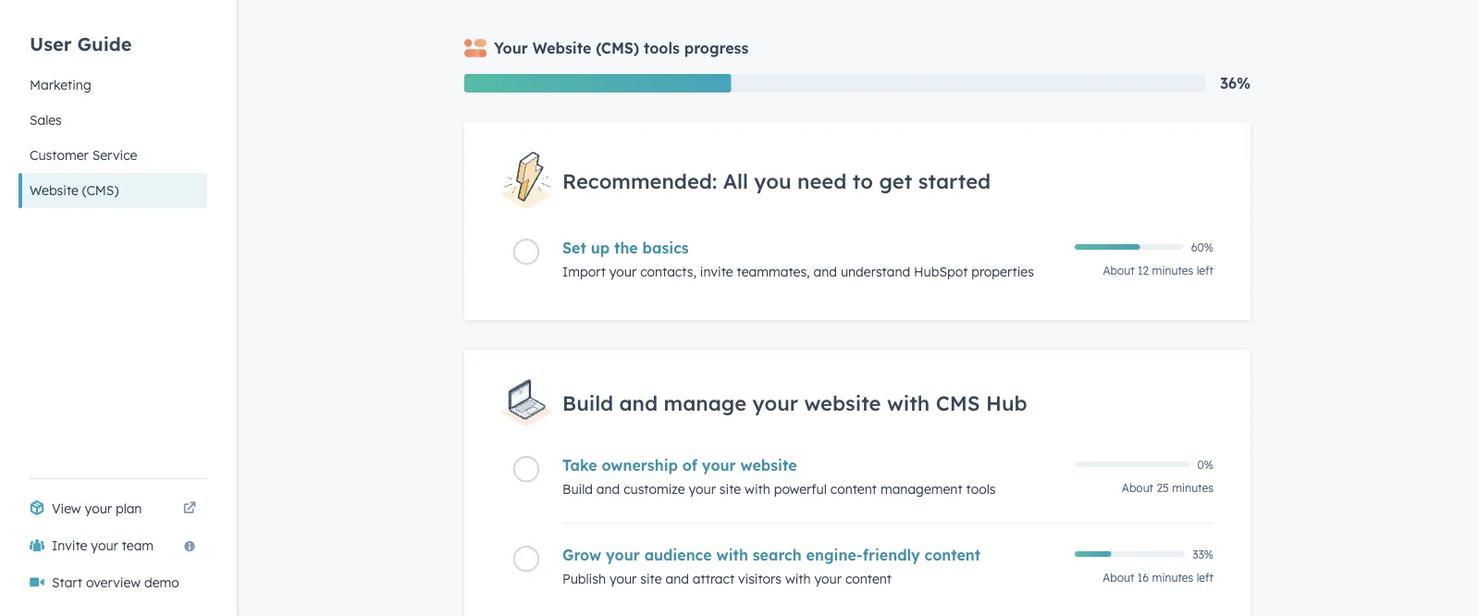 Task type: describe. For each thing, give the bounding box(es) containing it.
publish
[[563, 571, 606, 587]]

(cms) inside button
[[82, 182, 119, 198]]

25
[[1157, 481, 1169, 495]]

and inside grow your audience with search engine-friendly content publish your site and attract visitors with your content
[[666, 571, 689, 587]]

customer service button
[[19, 138, 207, 173]]

and inside set up the basics import your contacts, invite teammates, and understand hubspot properties
[[814, 264, 837, 280]]

you
[[754, 168, 792, 193]]

1 build from the top
[[563, 390, 613, 416]]

need
[[798, 168, 847, 193]]

1 vertical spatial content
[[925, 546, 981, 564]]

understand
[[841, 264, 911, 280]]

take ownership of your website button
[[563, 456, 1064, 475]]

demo
[[144, 575, 179, 591]]

about for take ownership of your website
[[1122, 481, 1154, 495]]

website for of
[[741, 456, 797, 475]]

customer
[[30, 147, 89, 163]]

guide
[[77, 32, 132, 55]]

all
[[723, 168, 748, 193]]

content inside "take ownership of your website build and customize your site with powerful content management tools"
[[831, 481, 877, 497]]

your right manage at the bottom
[[753, 390, 799, 416]]

of
[[683, 456, 698, 475]]

team
[[122, 538, 154, 554]]

management
[[881, 481, 963, 497]]

about 25 minutes
[[1122, 481, 1214, 495]]

0 vertical spatial website
[[533, 39, 592, 57]]

marketing button
[[19, 68, 207, 103]]

start overview demo link
[[19, 564, 207, 601]]

user guide views element
[[19, 0, 207, 208]]

customer service
[[30, 147, 137, 163]]

take
[[563, 456, 597, 475]]

basics
[[643, 239, 689, 257]]

about for set up the basics
[[1103, 264, 1135, 278]]

site inside "take ownership of your website build and customize your site with powerful content management tools"
[[720, 481, 741, 497]]

plan
[[116, 501, 142, 517]]

invite
[[700, 264, 733, 280]]

invite
[[52, 538, 87, 554]]

with inside "take ownership of your website build and customize your site with powerful content management tools"
[[745, 481, 771, 497]]

engine-
[[806, 546, 863, 564]]

website for manage
[[805, 390, 881, 416]]

left for content
[[1197, 571, 1214, 585]]

friendly
[[863, 546, 920, 564]]

your right the publish
[[610, 571, 637, 587]]

grow
[[563, 546, 602, 564]]

up
[[591, 239, 610, 257]]

contacts,
[[640, 264, 697, 280]]

left for invite
[[1197, 264, 1214, 278]]

with up attract on the bottom left
[[717, 546, 748, 564]]

site inside grow your audience with search engine-friendly content publish your site and attract visitors with your content
[[641, 571, 662, 587]]

marketing
[[30, 77, 91, 93]]

website inside button
[[30, 182, 79, 198]]

12
[[1138, 264, 1149, 278]]

user
[[30, 32, 72, 55]]

minutes for set up the basics
[[1152, 264, 1194, 278]]

link opens in a new window image
[[183, 498, 196, 520]]

sales
[[30, 112, 62, 128]]

website (cms)
[[30, 182, 119, 198]]

your inside set up the basics import your contacts, invite teammates, and understand hubspot properties
[[610, 264, 637, 280]]

grow your audience with search engine-friendly content button
[[563, 546, 1064, 564]]

2 vertical spatial content
[[846, 571, 892, 587]]

progress
[[685, 39, 749, 57]]

your
[[494, 39, 528, 57]]

set
[[563, 239, 586, 257]]

audience
[[645, 546, 712, 564]]



Task type: locate. For each thing, give the bounding box(es) containing it.
[object object] complete progress bar for invite
[[1075, 244, 1140, 250]]

start
[[52, 575, 82, 591]]

about left 16
[[1103, 571, 1135, 585]]

about left 25
[[1122, 481, 1154, 495]]

build down take
[[563, 481, 593, 497]]

2 [object object] complete progress bar from the top
[[1075, 551, 1112, 557]]

hubspot
[[914, 264, 968, 280]]

your right of
[[702, 456, 736, 475]]

minutes right 16
[[1152, 571, 1194, 585]]

search
[[753, 546, 802, 564]]

recommended:
[[563, 168, 717, 193]]

with left cms
[[887, 390, 930, 416]]

set up the basics button
[[563, 239, 1064, 257]]

2 vertical spatial about
[[1103, 571, 1135, 585]]

2 vertical spatial minutes
[[1152, 571, 1194, 585]]

site
[[720, 481, 741, 497], [641, 571, 662, 587]]

the
[[614, 239, 638, 257]]

content right friendly
[[925, 546, 981, 564]]

overview
[[86, 575, 141, 591]]

content down friendly
[[846, 571, 892, 587]]

ownership
[[602, 456, 678, 475]]

your left the plan
[[85, 501, 112, 517]]

1 vertical spatial (cms)
[[82, 182, 119, 198]]

website down customer
[[30, 182, 79, 198]]

and inside "take ownership of your website build and customize your site with powerful content management tools"
[[597, 481, 620, 497]]

16
[[1138, 571, 1149, 585]]

1 horizontal spatial site
[[720, 481, 741, 497]]

60%
[[1191, 240, 1214, 254]]

2 left from the top
[[1197, 571, 1214, 585]]

0 vertical spatial build
[[563, 390, 613, 416]]

1 vertical spatial website
[[741, 456, 797, 475]]

1 vertical spatial about
[[1122, 481, 1154, 495]]

get
[[879, 168, 913, 193]]

[object object] complete progress bar
[[1075, 244, 1140, 250], [1075, 551, 1112, 557]]

and down set up the basics button
[[814, 264, 837, 280]]

[object object] complete progress bar up "about 16 minutes left" at the bottom right
[[1075, 551, 1112, 557]]

hub
[[986, 390, 1028, 416]]

and down take
[[597, 481, 620, 497]]

set up the basics import your contacts, invite teammates, and understand hubspot properties
[[563, 239, 1034, 280]]

0 vertical spatial minutes
[[1152, 264, 1194, 278]]

36%
[[1220, 74, 1251, 93]]

minutes
[[1152, 264, 1194, 278], [1173, 481, 1214, 495], [1152, 571, 1194, 585]]

to
[[853, 168, 873, 193]]

visitors
[[738, 571, 782, 587]]

33%
[[1193, 547, 1214, 561]]

grow your audience with search engine-friendly content publish your site and attract visitors with your content
[[563, 546, 981, 587]]

build
[[563, 390, 613, 416], [563, 481, 593, 497]]

website inside "take ownership of your website build and customize your site with powerful content management tools"
[[741, 456, 797, 475]]

about
[[1103, 264, 1135, 278], [1122, 481, 1154, 495], [1103, 571, 1135, 585]]

website
[[805, 390, 881, 416], [741, 456, 797, 475]]

teammates,
[[737, 264, 810, 280]]

invite your team button
[[19, 527, 207, 564]]

[object object] complete progress bar up 12
[[1075, 244, 1140, 250]]

build inside "take ownership of your website build and customize your site with powerful content management tools"
[[563, 481, 593, 497]]

0 vertical spatial [object object] complete progress bar
[[1075, 244, 1140, 250]]

minutes for grow your audience with search engine-friendly content
[[1152, 571, 1194, 585]]

about 12 minutes left
[[1103, 264, 1214, 278]]

user guide
[[30, 32, 132, 55]]

import
[[563, 264, 606, 280]]

recommended: all you need to get started
[[563, 168, 991, 193]]

0 vertical spatial website
[[805, 390, 881, 416]]

your down engine-
[[815, 571, 842, 587]]

0 horizontal spatial (cms)
[[82, 182, 119, 198]]

with down "grow your audience with search engine-friendly content" button
[[786, 571, 811, 587]]

with
[[887, 390, 930, 416], [745, 481, 771, 497], [717, 546, 748, 564], [786, 571, 811, 587]]

tools right management
[[967, 481, 996, 497]]

tools left the "progress"
[[644, 39, 680, 57]]

your
[[610, 264, 637, 280], [753, 390, 799, 416], [702, 456, 736, 475], [689, 481, 716, 497], [85, 501, 112, 517], [91, 538, 118, 554], [606, 546, 640, 564], [610, 571, 637, 587], [815, 571, 842, 587]]

[object object] complete progress bar for content
[[1075, 551, 1112, 557]]

1 horizontal spatial website
[[533, 39, 592, 57]]

content down take ownership of your website "button" at the bottom
[[831, 481, 877, 497]]

0 vertical spatial content
[[831, 481, 877, 497]]

about left 12
[[1103, 264, 1135, 278]]

started
[[919, 168, 991, 193]]

minutes for take ownership of your website
[[1173, 481, 1214, 495]]

minutes down 0%
[[1173, 481, 1214, 495]]

minutes right 12
[[1152, 264, 1194, 278]]

cms
[[936, 390, 980, 416]]

2 build from the top
[[563, 481, 593, 497]]

attract
[[693, 571, 735, 587]]

about for grow your audience with search engine-friendly content
[[1103, 571, 1135, 585]]

your right grow on the bottom left of the page
[[606, 546, 640, 564]]

tools
[[644, 39, 680, 57], [967, 481, 996, 497]]

your down of
[[689, 481, 716, 497]]

1 [object object] complete progress bar from the top
[[1075, 244, 1140, 250]]

service
[[92, 147, 137, 163]]

invite your team
[[52, 538, 154, 554]]

1 horizontal spatial tools
[[967, 481, 996, 497]]

site left powerful
[[720, 481, 741, 497]]

and down 'audience'
[[666, 571, 689, 587]]

1 vertical spatial tools
[[967, 481, 996, 497]]

(cms) up your website (cms) tools progress progress bar
[[596, 39, 639, 57]]

1 vertical spatial minutes
[[1173, 481, 1214, 495]]

tools inside "take ownership of your website build and customize your site with powerful content management tools"
[[967, 481, 996, 497]]

your inside view your plan link
[[85, 501, 112, 517]]

1 vertical spatial site
[[641, 571, 662, 587]]

1 left from the top
[[1197, 264, 1214, 278]]

build up take
[[563, 390, 613, 416]]

website (cms) button
[[19, 173, 207, 208]]

powerful
[[774, 481, 827, 497]]

1 vertical spatial build
[[563, 481, 593, 497]]

0 vertical spatial (cms)
[[596, 39, 639, 57]]

left
[[1197, 264, 1214, 278], [1197, 571, 1214, 585]]

1 vertical spatial [object object] complete progress bar
[[1075, 551, 1112, 557]]

0 horizontal spatial website
[[30, 182, 79, 198]]

view your plan
[[52, 501, 142, 517]]

view your plan link
[[19, 490, 207, 527]]

content
[[831, 481, 877, 497], [925, 546, 981, 564], [846, 571, 892, 587]]

0 horizontal spatial tools
[[644, 39, 680, 57]]

link opens in a new window image
[[183, 502, 196, 515]]

0 horizontal spatial site
[[641, 571, 662, 587]]

website up your website (cms) tools progress progress bar
[[533, 39, 592, 57]]

manage
[[664, 390, 747, 416]]

your website (cms) tools progress
[[494, 39, 749, 57]]

and up ownership
[[619, 390, 658, 416]]

build and manage your website with cms hub
[[563, 390, 1028, 416]]

about 16 minutes left
[[1103, 571, 1214, 585]]

site down 'audience'
[[641, 571, 662, 587]]

left down 60%
[[1197, 264, 1214, 278]]

your website (cms) tools progress progress bar
[[464, 74, 731, 93]]

start overview demo
[[52, 575, 179, 591]]

website
[[533, 39, 592, 57], [30, 182, 79, 198]]

1 horizontal spatial website
[[805, 390, 881, 416]]

customize
[[624, 481, 685, 497]]

your down the
[[610, 264, 637, 280]]

0 horizontal spatial website
[[741, 456, 797, 475]]

website up powerful
[[741, 456, 797, 475]]

properties
[[972, 264, 1034, 280]]

1 vertical spatial website
[[30, 182, 79, 198]]

0 vertical spatial left
[[1197, 264, 1214, 278]]

with left powerful
[[745, 481, 771, 497]]

0 vertical spatial tools
[[644, 39, 680, 57]]

take ownership of your website build and customize your site with powerful content management tools
[[563, 456, 996, 497]]

view
[[52, 501, 81, 517]]

1 vertical spatial left
[[1197, 571, 1214, 585]]

0 vertical spatial about
[[1103, 264, 1135, 278]]

1 horizontal spatial (cms)
[[596, 39, 639, 57]]

sales button
[[19, 103, 207, 138]]

(cms) down customer service button
[[82, 182, 119, 198]]

(cms)
[[596, 39, 639, 57], [82, 182, 119, 198]]

website up take ownership of your website "button" at the bottom
[[805, 390, 881, 416]]

0%
[[1198, 458, 1214, 471]]

left down 33%
[[1197, 571, 1214, 585]]

0 vertical spatial site
[[720, 481, 741, 497]]

and
[[814, 264, 837, 280], [619, 390, 658, 416], [597, 481, 620, 497], [666, 571, 689, 587]]

your left the 'team' in the left of the page
[[91, 538, 118, 554]]

your inside invite your team button
[[91, 538, 118, 554]]



Task type: vqa. For each thing, say whether or not it's contained in the screenshot.
Security Center caret image
no



